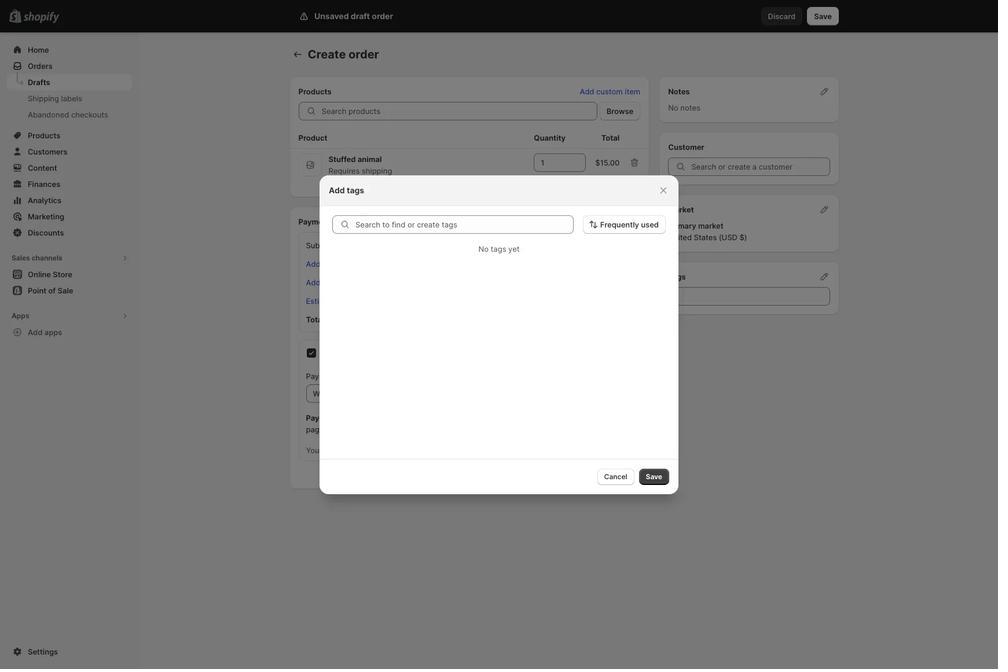 Task type: describe. For each thing, give the bounding box(es) containing it.
add discount button
[[299, 256, 361, 272]]

0 horizontal spatial create order
[[308, 47, 379, 61]]

subtotal
[[306, 241, 336, 250]]

orders
[[28, 61, 53, 71]]

0 vertical spatial save button
[[808, 7, 839, 25]]

payment for payment
[[299, 217, 331, 226]]

cancel button
[[597, 469, 635, 485]]

frequently used
[[600, 220, 659, 229]]

(usd
[[719, 233, 738, 242]]

you'll be able to collect payment from the order page.
[[306, 414, 632, 434]]

item
[[625, 87, 641, 96]]

$15.00 button
[[322, 174, 360, 191]]

you
[[306, 446, 319, 455]]

add for add discount
[[306, 259, 321, 269]]

no for no notes
[[668, 103, 679, 112]]

quantity
[[534, 133, 566, 142]]

shopify image
[[23, 12, 59, 24]]

notes
[[668, 87, 690, 96]]

create order inside button
[[591, 470, 634, 478]]

payment for payment due on january 8, 2024 (net 45).
[[306, 414, 338, 423]]

within 45 days
[[313, 389, 366, 398]]

(net
[[428, 414, 444, 423]]

search button
[[356, 7, 634, 25]]

add for add custom item
[[580, 87, 595, 96]]

within
[[313, 389, 336, 398]]

unsaved draft order
[[314, 11, 393, 21]]

market
[[668, 205, 694, 214]]

0 vertical spatial total
[[602, 133, 620, 142]]

add apps
[[28, 328, 62, 337]]

draft
[[351, 11, 370, 21]]

from
[[580, 414, 597, 423]]

add for add shipping or delivery
[[306, 278, 321, 287]]

apps button
[[7, 308, 132, 324]]

unsaved
[[314, 11, 349, 21]]

drafts
[[28, 78, 50, 87]]

abandoned checkouts link
[[7, 107, 132, 123]]

$)
[[740, 233, 748, 242]]

due
[[340, 414, 354, 423]]

1 horizontal spatial $15.00
[[596, 158, 620, 167]]

tags for add
[[347, 185, 364, 195]]

45
[[338, 389, 347, 398]]

abandoned checkouts
[[28, 110, 108, 119]]

drafts link
[[7, 74, 132, 90]]

add for add tags
[[329, 185, 345, 195]]

order inside "you'll be able to collect payment from the order page."
[[613, 414, 632, 423]]

browse
[[607, 107, 634, 116]]

save inside add tags dialog
[[646, 472, 663, 481]]

primary market united states (usd $)
[[668, 221, 748, 242]]

orders link
[[7, 58, 132, 74]]

discard
[[768, 12, 796, 21]]

days
[[349, 389, 366, 398]]

market
[[698, 221, 724, 231]]

8,
[[398, 414, 405, 423]]

add custom item
[[580, 87, 641, 96]]

add tags
[[329, 185, 364, 195]]

no for no tags yet
[[479, 244, 489, 253]]

Search to find or create tags text field
[[356, 215, 574, 234]]

frequently
[[600, 220, 639, 229]]

add shipping or delivery
[[306, 278, 393, 287]]

search
[[375, 12, 400, 21]]

collect
[[521, 414, 545, 423]]

or
[[355, 278, 363, 287]]

add discount
[[306, 259, 354, 269]]

0 horizontal spatial create
[[308, 47, 346, 61]]

sales channels button
[[7, 250, 132, 266]]

create inside create order button
[[591, 470, 614, 478]]

discard link
[[761, 7, 803, 25]]

45).
[[446, 414, 461, 423]]

add shipping or delivery button
[[299, 275, 400, 291]]

the
[[599, 414, 611, 423]]

payment for payment terms
[[306, 372, 337, 381]]

you can also
[[306, 446, 353, 455]]

payment due on january 8, 2024 (net 45).
[[306, 414, 463, 423]]

create order button
[[584, 466, 641, 482]]

page.
[[306, 425, 326, 434]]



Task type: locate. For each thing, give the bounding box(es) containing it.
apps
[[44, 328, 62, 337]]

0 horizontal spatial $15.00
[[329, 178, 353, 187]]

payment up within
[[306, 372, 337, 381]]

add left the apps
[[28, 328, 43, 337]]

total down browse button
[[602, 133, 620, 142]]

channels
[[32, 254, 62, 262]]

1 horizontal spatial create order
[[591, 470, 634, 478]]

no left notes
[[668, 103, 679, 112]]

2 vertical spatial payment
[[306, 414, 338, 423]]

you'll
[[463, 414, 481, 423]]

home
[[28, 45, 49, 54]]

add down add discount on the top of the page
[[306, 278, 321, 287]]

home link
[[7, 42, 132, 58]]

cancel
[[604, 472, 628, 481]]

shipping labels link
[[7, 90, 132, 107]]

1 vertical spatial total
[[306, 315, 324, 324]]

no
[[668, 103, 679, 112], [479, 244, 489, 253]]

stuffed
[[329, 155, 356, 164]]

tags for no
[[491, 244, 507, 253]]

united
[[668, 233, 692, 242]]

shipping down animal at left top
[[362, 166, 392, 175]]

save right cancel
[[646, 472, 663, 481]]

1 vertical spatial save button
[[639, 469, 670, 485]]

tags left yet
[[491, 244, 507, 253]]

also
[[337, 446, 351, 455]]

0 vertical spatial no
[[668, 103, 679, 112]]

0 vertical spatial create order
[[308, 47, 379, 61]]

1 horizontal spatial shipping
[[362, 166, 392, 175]]

payment
[[547, 414, 578, 423]]

1 vertical spatial create
[[591, 470, 614, 478]]

tags
[[347, 185, 364, 195], [491, 244, 507, 253]]

notes
[[681, 103, 701, 112]]

shipping down discount
[[323, 278, 353, 287]]

discounts link
[[7, 225, 132, 241]]

animal
[[358, 155, 382, 164]]

1 horizontal spatial create
[[591, 470, 614, 478]]

requires
[[329, 166, 360, 175]]

payment up subtotal
[[299, 217, 331, 226]]

$15.00 down requires
[[329, 178, 353, 187]]

sales
[[12, 254, 30, 262]]

0 horizontal spatial no
[[479, 244, 489, 253]]

used
[[641, 220, 659, 229]]

primary
[[668, 221, 697, 231]]

create
[[308, 47, 346, 61], [591, 470, 614, 478]]

add apps button
[[7, 324, 132, 341]]

$15.00
[[596, 158, 620, 167], [329, 178, 353, 187]]

1 horizontal spatial save button
[[808, 7, 839, 25]]

add down subtotal
[[306, 259, 321, 269]]

1 vertical spatial shipping
[[323, 278, 353, 287]]

payment terms
[[306, 372, 360, 381]]

no notes
[[668, 103, 701, 112]]

can
[[322, 446, 335, 455]]

discounts
[[28, 228, 64, 237]]

1 horizontal spatial total
[[602, 133, 620, 142]]

0 vertical spatial save
[[814, 12, 832, 21]]

save button right discard link
[[808, 7, 839, 25]]

total down add shipping or delivery button
[[306, 315, 324, 324]]

0 horizontal spatial total
[[306, 315, 324, 324]]

delivery
[[365, 278, 393, 287]]

tags
[[668, 272, 686, 281]]

shipping inside add shipping or delivery button
[[323, 278, 353, 287]]

0 horizontal spatial shipping
[[323, 278, 353, 287]]

yet
[[509, 244, 520, 253]]

to
[[512, 414, 519, 423]]

1 vertical spatial save
[[646, 472, 663, 481]]

apps
[[12, 312, 29, 320]]

abandoned
[[28, 110, 69, 119]]

payment up the 'page.'
[[306, 414, 338, 423]]

stuffed animal requires shipping
[[329, 155, 392, 175]]

settings link
[[7, 644, 132, 660]]

0 vertical spatial tags
[[347, 185, 364, 195]]

1 vertical spatial tags
[[491, 244, 507, 253]]

create down unsaved
[[308, 47, 346, 61]]

no left yet
[[479, 244, 489, 253]]

payment
[[299, 217, 331, 226], [306, 372, 337, 381], [306, 414, 338, 423]]

add tags dialog
[[0, 175, 999, 494]]

on
[[356, 414, 365, 423]]

create order down the
[[591, 470, 634, 478]]

0 horizontal spatial save button
[[639, 469, 670, 485]]

sales channels
[[12, 254, 62, 262]]

product
[[299, 133, 328, 142]]

browse button
[[600, 102, 641, 120]]

able
[[495, 414, 510, 423]]

be
[[483, 414, 492, 423]]

save button
[[808, 7, 839, 25], [639, 469, 670, 485]]

create down the
[[591, 470, 614, 478]]

0 vertical spatial $15.00
[[596, 158, 620, 167]]

$15.00 inside $15.00 button
[[329, 178, 353, 187]]

add custom item button
[[573, 83, 648, 100]]

shipping
[[28, 94, 59, 103]]

2024
[[407, 414, 426, 423]]

labels
[[61, 94, 82, 103]]

1 vertical spatial payment
[[306, 372, 337, 381]]

save button right cancel button
[[639, 469, 670, 485]]

total
[[602, 133, 620, 142], [306, 315, 324, 324]]

add for add apps
[[28, 328, 43, 337]]

custom
[[597, 87, 623, 96]]

1 horizontal spatial save
[[814, 12, 832, 21]]

0 vertical spatial shipping
[[362, 166, 392, 175]]

frequently used button
[[583, 215, 666, 234]]

1 horizontal spatial tags
[[491, 244, 507, 253]]

save
[[814, 12, 832, 21], [646, 472, 663, 481]]

save button inside add tags dialog
[[639, 469, 670, 485]]

no tags yet
[[479, 244, 520, 253]]

shipping labels
[[28, 94, 82, 103]]

shipping inside stuffed animal requires shipping
[[362, 166, 392, 175]]

discount
[[323, 259, 354, 269]]

add down requires
[[329, 185, 345, 195]]

1 vertical spatial create order
[[591, 470, 634, 478]]

0 horizontal spatial save
[[646, 472, 663, 481]]

checkouts
[[71, 110, 108, 119]]

1 vertical spatial $15.00
[[329, 178, 353, 187]]

add inside dialog
[[329, 185, 345, 195]]

1 vertical spatial no
[[479, 244, 489, 253]]

customer
[[668, 142, 705, 152]]

order inside button
[[616, 470, 634, 478]]

save right discard link
[[814, 12, 832, 21]]

add left custom
[[580, 87, 595, 96]]

no inside add tags dialog
[[479, 244, 489, 253]]

create order down unsaved draft order at left top
[[308, 47, 379, 61]]

$15.00 down browse button
[[596, 158, 620, 167]]

tags down requires
[[347, 185, 364, 195]]

0 vertical spatial payment
[[299, 217, 331, 226]]

settings
[[28, 648, 58, 657]]

1 horizontal spatial no
[[668, 103, 679, 112]]

states
[[694, 233, 717, 242]]

january
[[367, 414, 397, 423]]

0 horizontal spatial tags
[[347, 185, 364, 195]]

terms
[[339, 372, 360, 381]]

0 vertical spatial create
[[308, 47, 346, 61]]

add
[[580, 87, 595, 96], [329, 185, 345, 195], [306, 259, 321, 269], [306, 278, 321, 287], [28, 328, 43, 337]]



Task type: vqa. For each thing, say whether or not it's contained in the screenshot.
days
yes



